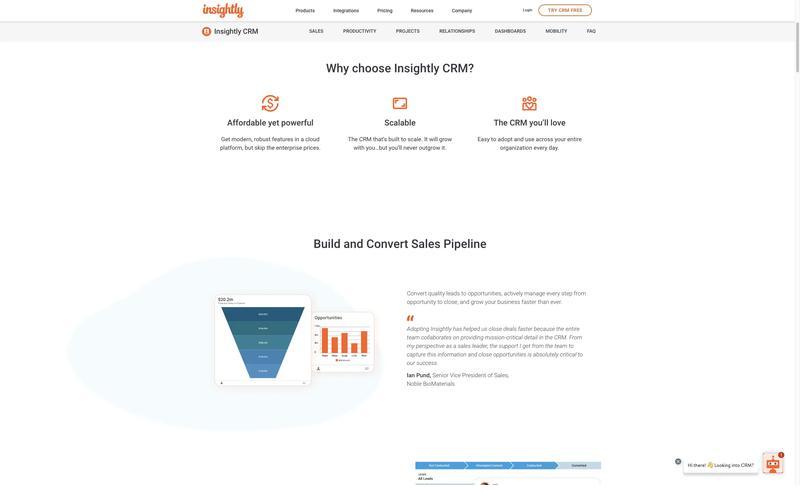 Task type: vqa. For each thing, say whether or not it's contained in the screenshot.


Task type: describe. For each thing, give the bounding box(es) containing it.
products link
[[296, 6, 315, 16]]

mobility
[[546, 28, 567, 34]]

skip
[[254, 144, 265, 151]]

grow inside the crm that's built to scale. it will grow with you…but you'll never outgrow it.
[[439, 136, 452, 142]]

faq link
[[587, 21, 596, 42]]

sales
[[458, 342, 471, 349]]

crm?
[[442, 61, 474, 75]]

modern,
[[232, 136, 253, 142]]

choose
[[352, 61, 391, 75]]

your inside convert quality leads to opportunities, actively manage every step from opportunity to close, and grow your business faster than ever.
[[485, 298, 496, 305]]

us
[[481, 325, 487, 332]]

integrations
[[333, 8, 359, 13]]

of
[[488, 372, 493, 379]]

productivity link
[[343, 21, 376, 42]]

faster inside convert quality leads to opportunities, actively manage every step from opportunity to close, and grow your business faster than ever.
[[522, 298, 536, 305]]

enterprise
[[276, 144, 302, 151]]

ever.
[[550, 298, 562, 305]]

absolutely
[[533, 351, 559, 358]]

organization
[[500, 144, 532, 151]]

my
[[407, 342, 415, 349]]

integrations link
[[333, 6, 359, 16]]

diversity 4 image
[[507, 95, 552, 112]]

ian
[[407, 372, 415, 379]]

robust
[[254, 136, 271, 142]]

free
[[571, 8, 582, 13]]

productivity
[[343, 28, 376, 34]]

noble
[[407, 380, 422, 387]]

why
[[326, 61, 349, 75]]

get modern, robust features in a cloud platform, but skip the enterprise prices.
[[220, 136, 321, 151]]

get
[[221, 136, 230, 142]]

0 vertical spatial team
[[407, 334, 420, 341]]

resources link
[[411, 6, 433, 16]]

company
[[452, 8, 472, 13]]

from
[[569, 334, 582, 341]]

easy
[[478, 136, 490, 142]]

as
[[446, 342, 452, 349]]

login link
[[523, 8, 532, 14]]

yet
[[268, 118, 279, 128]]

information
[[438, 351, 466, 358]]

every inside easy to adopt and use across your entire organization every day.
[[534, 144, 547, 151]]

1 horizontal spatial sales
[[411, 237, 441, 251]]

0 vertical spatial close
[[489, 325, 502, 332]]

day.
[[549, 144, 559, 151]]

in inside get modern, robust features in a cloud platform, but skip the enterprise prices.
[[295, 136, 299, 142]]

but
[[245, 144, 253, 151]]

prices.
[[303, 144, 321, 151]]

than
[[538, 298, 549, 305]]

the down mission-
[[490, 342, 497, 349]]

crm for the crm you'll love
[[510, 118, 527, 128]]

login
[[523, 8, 532, 12]]

your inside easy to adopt and use across your entire organization every day.
[[555, 136, 566, 142]]

that's
[[373, 136, 387, 142]]

crm.
[[554, 334, 568, 341]]

support
[[499, 342, 518, 349]]

biomaterials
[[423, 380, 455, 387]]

convert quality leads to opportunities, actively manage every step from opportunity to close, and grow your business faster than ever.
[[407, 290, 586, 305]]

to inside the crm that's built to scale. it will grow with you…but you'll never outgrow it.
[[401, 136, 406, 142]]

try crm free
[[548, 8, 582, 13]]

try crm free button
[[538, 4, 592, 16]]

the for the crm you'll love
[[494, 118, 508, 128]]

will
[[429, 136, 438, 142]]

actively
[[504, 290, 523, 297]]

insightly logo image
[[203, 3, 244, 18]]

opportunities,
[[468, 290, 503, 297]]

pricing link
[[377, 6, 392, 16]]

dashboards
[[495, 28, 526, 34]]

faq
[[587, 28, 596, 34]]

pund,
[[416, 372, 431, 379]]

business
[[497, 298, 520, 305]]

scalable
[[384, 118, 416, 128]]

try crm free link
[[538, 4, 592, 16]]

collaborates
[[421, 334, 452, 341]]

build
[[314, 237, 341, 251]]

because
[[534, 325, 555, 332]]

entire inside easy to adopt and use across your entire organization every day.
[[567, 136, 582, 142]]

sales link
[[309, 21, 323, 42]]

build and convert 1 image
[[195, 287, 392, 398]]

a inside get modern, robust features in a cloud platform, but skip the enterprise prices.
[[301, 136, 304, 142]]

dashboards link
[[495, 21, 526, 42]]

sales,
[[494, 372, 509, 379]]

cloud
[[305, 136, 320, 142]]

scale.
[[408, 136, 423, 142]]

across
[[536, 136, 553, 142]]

outgrow
[[419, 144, 440, 151]]

president
[[462, 372, 486, 379]]

convert inside convert quality leads to opportunities, actively manage every step from opportunity to close, and grow your business faster than ever.
[[407, 290, 427, 297]]

and inside adopting insightly has helped us close deals faster because the entire team collaborates on providing mission-critical detail in the crm. from my perspective as a sales leader, the support i get from the team to capture this information and close opportunities is absolutely critical to our success.
[[468, 351, 477, 358]]

insightly logo link
[[203, 3, 285, 18]]

affordable
[[227, 118, 266, 128]]



Task type: locate. For each thing, give the bounding box(es) containing it.
with
[[354, 144, 364, 151]]

and inside convert quality leads to opportunities, actively manage every step from opportunity to close, and grow your business faster than ever.
[[460, 298, 469, 305]]

adopting
[[407, 325, 429, 332]]

why choose insightly crm?
[[326, 61, 474, 75]]

and up organization at top right
[[514, 136, 524, 142]]

it
[[424, 136, 428, 142]]

1 horizontal spatial grow
[[471, 298, 484, 305]]

1 vertical spatial entire
[[566, 325, 580, 332]]

build and convert sales pipeline
[[314, 237, 486, 251]]

the up adopt
[[494, 118, 508, 128]]

the up absolutely
[[545, 342, 553, 349]]

your up day.
[[555, 136, 566, 142]]

manage
[[524, 290, 545, 297]]

2 sales pipeline and lead image
[[409, 457, 605, 485]]

crm inside the crm that's built to scale. it will grow with you…but you'll never outgrow it.
[[359, 136, 372, 142]]

perspective
[[416, 342, 445, 349]]

affordable yet powerful
[[227, 118, 313, 128]]

critical down crm.
[[560, 351, 576, 358]]

convert
[[366, 237, 408, 251], [407, 290, 427, 297]]

and
[[514, 136, 524, 142], [344, 237, 363, 251], [460, 298, 469, 305], [468, 351, 477, 358]]

the
[[494, 118, 508, 128], [348, 136, 358, 142]]

leader,
[[472, 342, 488, 349]]

crm for insightly crm
[[243, 27, 258, 35]]

1 vertical spatial a
[[453, 342, 456, 349]]

the inside the crm that's built to scale. it will grow with you…but you'll never outgrow it.
[[348, 136, 358, 142]]

0 vertical spatial your
[[555, 136, 566, 142]]

1 vertical spatial sales
[[411, 237, 441, 251]]

every down across
[[534, 144, 547, 151]]

1 horizontal spatial from
[[574, 290, 586, 297]]

1 vertical spatial in
[[539, 334, 544, 341]]

1 horizontal spatial a
[[453, 342, 456, 349]]

entire right across
[[567, 136, 582, 142]]

grow up it.
[[439, 136, 452, 142]]

the right skip
[[267, 144, 275, 151]]

a left cloud at the top of the page
[[301, 136, 304, 142]]

success.
[[416, 359, 438, 366]]

features
[[272, 136, 293, 142]]

powerful
[[281, 118, 313, 128]]

the inside get modern, robust features in a cloud platform, but skip the enterprise prices.
[[267, 144, 275, 151]]

crm up with at the top of the page
[[359, 136, 372, 142]]

step
[[561, 290, 572, 297]]

in inside adopting insightly has helped us close deals faster because the entire team collaborates on providing mission-critical detail in the crm. from my perspective as a sales leader, the support i get from the team to capture this information and close opportunities is absolutely critical to our success.
[[539, 334, 544, 341]]

you…but
[[366, 144, 387, 151]]

grow
[[439, 136, 452, 142], [471, 298, 484, 305]]

0 vertical spatial grow
[[439, 136, 452, 142]]

1 horizontal spatial the
[[494, 118, 508, 128]]

relationships
[[439, 28, 475, 34]]

crm for the crm that's built to scale. it will grow with you…but you'll never outgrow it.
[[359, 136, 372, 142]]

0 horizontal spatial in
[[295, 136, 299, 142]]

leads
[[446, 290, 460, 297]]

1 vertical spatial close
[[479, 351, 492, 358]]

0 vertical spatial from
[[574, 290, 586, 297]]

and right close,
[[460, 298, 469, 305]]

crm down 'insightly logo' link
[[243, 27, 258, 35]]

is
[[528, 351, 532, 358]]

team down crm.
[[554, 342, 567, 349]]

0 vertical spatial you'll
[[529, 118, 548, 128]]

0 vertical spatial sales
[[309, 28, 323, 34]]

0 horizontal spatial grow
[[439, 136, 452, 142]]

0 horizontal spatial you'll
[[389, 144, 402, 151]]

from inside adopting insightly has helped us close deals faster because the entire team collaborates on providing mission-critical detail in the crm. from my perspective as a sales leader, the support i get from the team to capture this information and close opportunities is absolutely critical to our success.
[[532, 342, 544, 349]]

crm right the try
[[559, 8, 569, 13]]

team
[[407, 334, 420, 341], [554, 342, 567, 349]]

0 vertical spatial entire
[[567, 136, 582, 142]]

1 vertical spatial faster
[[518, 325, 533, 332]]

never
[[403, 144, 418, 151]]

crm up use at the right
[[510, 118, 527, 128]]

1 vertical spatial grow
[[471, 298, 484, 305]]

our
[[407, 359, 415, 366]]

on
[[453, 334, 459, 341]]

faster down manage
[[522, 298, 536, 305]]

0 horizontal spatial critical
[[506, 334, 523, 341]]

0 horizontal spatial from
[[532, 342, 544, 349]]

get
[[523, 342, 530, 349]]

every up 'ever.'
[[547, 290, 560, 297]]

close
[[489, 325, 502, 332], [479, 351, 492, 358]]

critical
[[506, 334, 523, 341], [560, 351, 576, 358]]

from right step
[[574, 290, 586, 297]]

sales
[[309, 28, 323, 34], [411, 237, 441, 251]]

to
[[401, 136, 406, 142], [491, 136, 496, 142], [461, 290, 466, 297], [437, 298, 442, 305], [569, 342, 574, 349], [578, 351, 583, 358]]

your down the 'opportunities,'
[[485, 298, 496, 305]]

0 horizontal spatial sales
[[309, 28, 323, 34]]

i
[[520, 342, 521, 349]]

0 vertical spatial faster
[[522, 298, 536, 305]]

projects
[[396, 28, 420, 34]]

use
[[525, 136, 534, 142]]

and inside easy to adopt and use across your entire organization every day.
[[514, 136, 524, 142]]

adopting insightly has helped us close deals faster because the entire team collaborates on providing mission-critical detail in the crm. from my perspective as a sales leader, the support i get from the team to capture this information and close opportunities is absolutely critical to our success.
[[407, 325, 583, 366]]

0 vertical spatial convert
[[366, 237, 408, 251]]

insightly crm link
[[202, 21, 258, 42]]

company link
[[452, 6, 472, 16]]

and right build
[[344, 237, 363, 251]]

adopt
[[498, 136, 513, 142]]

quality
[[428, 290, 445, 297]]

in up enterprise
[[295, 136, 299, 142]]

a inside adopting insightly has helped us close deals faster because the entire team collaborates on providing mission-critical detail in the crm. from my perspective as a sales leader, the support i get from the team to capture this information and close opportunities is absolutely critical to our success.
[[453, 342, 456, 349]]

close,
[[444, 298, 458, 305]]

insightly inside adopting insightly has helped us close deals faster because the entire team collaborates on providing mission-critical detail in the crm. from my perspective as a sales leader, the support i get from the team to capture this information and close opportunities is absolutely critical to our success.
[[431, 325, 452, 332]]

1 horizontal spatial critical
[[560, 351, 576, 358]]

resources
[[411, 8, 433, 13]]

from
[[574, 290, 586, 297], [532, 342, 544, 349]]

grow inside convert quality leads to opportunities, actively manage every step from opportunity to close, and grow your business faster than ever.
[[471, 298, 484, 305]]

mobility link
[[546, 21, 567, 42]]

1 horizontal spatial team
[[554, 342, 567, 349]]

providing
[[461, 334, 484, 341]]

you'll inside the crm that's built to scale. it will grow with you…but you'll never outgrow it.
[[389, 144, 402, 151]]

the down because
[[545, 334, 553, 341]]

1 vertical spatial critical
[[560, 351, 576, 358]]

love
[[550, 118, 566, 128]]

relationships link
[[439, 21, 475, 42]]

capture
[[407, 351, 426, 358]]

to inside easy to adopt and use across your entire organization every day.
[[491, 136, 496, 142]]

critical down deals
[[506, 334, 523, 341]]

aspect ratio image
[[378, 95, 422, 112]]

senior
[[432, 372, 449, 379]]

entire up from
[[566, 325, 580, 332]]

0 vertical spatial critical
[[506, 334, 523, 341]]

faster inside adopting insightly has helped us close deals faster because the entire team collaborates on providing mission-critical detail in the crm. from my perspective as a sales leader, the support i get from the team to capture this information and close opportunities is absolutely critical to our success.
[[518, 325, 533, 332]]

the crm that's built to scale. it will grow with you…but you'll never outgrow it.
[[348, 136, 452, 151]]

built
[[388, 136, 400, 142]]

has
[[453, 325, 462, 332]]

1 vertical spatial every
[[547, 290, 560, 297]]

try
[[548, 8, 557, 13]]

0 vertical spatial insightly
[[214, 27, 241, 35]]

1 horizontal spatial you'll
[[529, 118, 548, 128]]

you'll
[[529, 118, 548, 128], [389, 144, 402, 151]]

1 horizontal spatial in
[[539, 334, 544, 341]]

you'll down built
[[389, 144, 402, 151]]

from inside convert quality leads to opportunities, actively manage every step from opportunity to close, and grow your business faster than ever.
[[574, 290, 586, 297]]

this
[[427, 351, 436, 358]]

products
[[296, 8, 315, 13]]

crm for try crm free
[[559, 8, 569, 13]]

easy to adopt and use across your entire organization every day.
[[478, 136, 582, 151]]

1 vertical spatial team
[[554, 342, 567, 349]]

pipeline
[[444, 237, 486, 251]]

and down leader,
[[468, 351, 477, 358]]

1 vertical spatial insightly
[[394, 61, 439, 75]]

it.
[[442, 144, 446, 151]]

helped
[[463, 325, 480, 332]]

0 vertical spatial a
[[301, 136, 304, 142]]

team up my
[[407, 334, 420, 341]]

mission-
[[485, 334, 506, 341]]

0 horizontal spatial a
[[301, 136, 304, 142]]

crm
[[559, 8, 569, 13], [243, 27, 258, 35], [510, 118, 527, 128], [359, 136, 372, 142]]

1 vertical spatial your
[[485, 298, 496, 305]]

0 vertical spatial the
[[494, 118, 508, 128]]

0 horizontal spatial the
[[348, 136, 358, 142]]

close down leader,
[[479, 351, 492, 358]]

every inside convert quality leads to opportunities, actively manage every step from opportunity to close, and grow your business faster than ever.
[[547, 290, 560, 297]]

1 vertical spatial from
[[532, 342, 544, 349]]

0 vertical spatial every
[[534, 144, 547, 151]]

ian pund, senior vice president of sales, noble biomaterials
[[407, 372, 509, 387]]

in down because
[[539, 334, 544, 341]]

close up mission-
[[489, 325, 502, 332]]

your
[[555, 136, 566, 142], [485, 298, 496, 305]]

insightly
[[214, 27, 241, 35], [394, 61, 439, 75], [431, 325, 452, 332]]

grow down the 'opportunities,'
[[471, 298, 484, 305]]

2 vertical spatial insightly
[[431, 325, 452, 332]]

you'll up across
[[529, 118, 548, 128]]

0 horizontal spatial team
[[407, 334, 420, 341]]

0 vertical spatial in
[[295, 136, 299, 142]]

1 vertical spatial the
[[348, 136, 358, 142]]

from down detail
[[532, 342, 544, 349]]

the crm you'll love
[[494, 118, 566, 128]]

0 horizontal spatial your
[[485, 298, 496, 305]]

a right as
[[453, 342, 456, 349]]

opportunities
[[493, 351, 526, 358]]

crm inside button
[[559, 8, 569, 13]]

faster up detail
[[518, 325, 533, 332]]

vice
[[450, 372, 461, 379]]

entire inside adopting insightly has helped us close deals faster because the entire team collaborates on providing mission-critical detail in the crm. from my perspective as a sales leader, the support i get from the team to capture this information and close opportunities is absolutely critical to our success.
[[566, 325, 580, 332]]

the up with at the top of the page
[[348, 136, 358, 142]]

1 vertical spatial convert
[[407, 290, 427, 297]]

1 vertical spatial you'll
[[389, 144, 402, 151]]

1 horizontal spatial your
[[555, 136, 566, 142]]

qoute icon image
[[407, 315, 414, 321]]

the for the crm that's built to scale. it will grow with you…but you'll never outgrow it.
[[348, 136, 358, 142]]

the up crm.
[[556, 325, 564, 332]]



